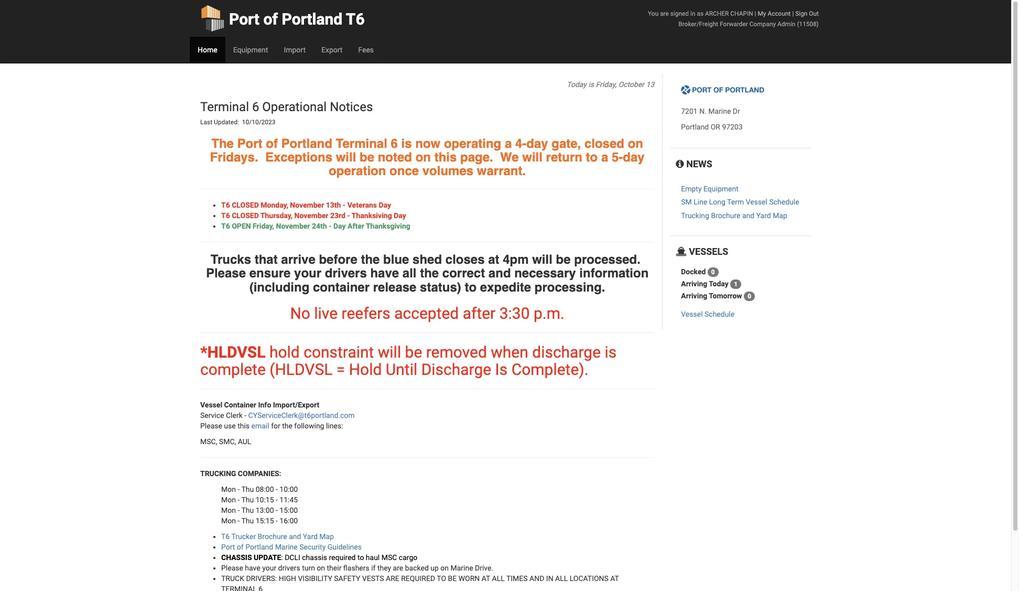Task type: describe. For each thing, give the bounding box(es) containing it.
2 arriving from the top
[[682, 292, 708, 300]]

0 vertical spatial day
[[379, 201, 391, 209]]

when
[[491, 343, 529, 361]]

hold constraint will be removed when discharge is complete (hldvsl = hold until discharge is complete).
[[200, 343, 617, 379]]

2 mon from the top
[[221, 496, 236, 504]]

hold
[[349, 360, 382, 379]]

empty equipment link
[[682, 185, 739, 193]]

will inside trucks that arrive before the blue shed closes at 4pm will be processed. please ensure your drivers have all the correct and necessary information (including container release status) to expedite processing.
[[533, 252, 553, 267]]

1 mon from the top
[[221, 485, 236, 494]]

portland down 7201
[[682, 123, 709, 131]]

on right the 5-
[[628, 136, 644, 151]]

2 thu from the top
[[242, 496, 254, 504]]

archer
[[706, 10, 729, 17]]

- down trucking companies:
[[238, 485, 240, 494]]

noted
[[378, 150, 412, 165]]

1 thu from the top
[[242, 485, 254, 494]]

discharge
[[533, 343, 601, 361]]

13
[[647, 80, 655, 89]]

- inside vessel container info import/export service clerk - cyserviceclerk@t6portland.com please use this email for the following lines:
[[245, 411, 247, 420]]

drivers inside t6 trucker brochure and yard map port of portland marine security guidelines chassis update : dcli chassis required to haul msc cargo please have your drivers turn on their flashers if they are backed up on marine drive. truck drivers: high visibility safety vests are required to be worn at all times and in all locations at terminal 6
[[278, 564, 300, 572]]

terminal inside the port of portland terminal 6 is now operating a 4-day gate, closed on fridays .  exceptions will be noted on this page.  we will return to a 5-day operation once volumes warrant.
[[336, 136, 388, 151]]

truck
[[221, 574, 244, 583]]

operating
[[444, 136, 502, 151]]

service
[[200, 411, 224, 420]]

- right 23rd
[[348, 211, 350, 220]]

portland inside t6 trucker brochure and yard map port of portland marine security guidelines chassis update : dcli chassis required to haul msc cargo please have your drivers turn on their flashers if they are backed up on marine drive. truck drivers: high visibility safety vests are required to be worn at all times and in all locations at terminal 6
[[246, 543, 273, 551]]

0 horizontal spatial day
[[334, 222, 346, 230]]

2 all from the left
[[556, 574, 568, 583]]

will inside "hold constraint will be removed when discharge is complete (hldvsl = hold until discharge is complete)."
[[378, 343, 401, 361]]

thanksgiving
[[366, 222, 411, 230]]

0 vertical spatial marine
[[709, 107, 732, 116]]

high
[[279, 574, 296, 583]]

1 vertical spatial 0
[[748, 293, 752, 300]]

msc,
[[200, 438, 217, 446]]

on up visibility
[[317, 564, 325, 572]]

sign out link
[[796, 10, 820, 17]]

0 vertical spatial port
[[229, 10, 260, 28]]

2 horizontal spatial the
[[420, 266, 439, 281]]

and
[[530, 574, 545, 583]]

please inside t6 trucker brochure and yard map port of portland marine security guidelines chassis update : dcli chassis required to haul msc cargo please have your drivers turn on their flashers if they are backed up on marine drive. truck drivers: high visibility safety vests are required to be worn at all times and in all locations at terminal 6
[[221, 564, 243, 572]]

trucks
[[211, 252, 251, 267]]

terminal
[[221, 585, 257, 591]]

trucking companies:
[[200, 470, 282, 478]]

tomorrow
[[709, 292, 743, 300]]

3 thu from the top
[[242, 506, 254, 515]]

until
[[386, 360, 418, 379]]

docked 0 arriving today 1 arriving tomorrow 0
[[682, 267, 752, 300]]

t6 up trucks on the left top of page
[[221, 211, 230, 220]]

2 | from the left
[[793, 10, 794, 17]]

this inside the port of portland terminal 6 is now operating a 4-day gate, closed on fridays .  exceptions will be noted on this page.  we will return to a 5-day operation once volumes warrant.
[[435, 150, 457, 165]]

before
[[319, 252, 358, 267]]

fridays
[[210, 150, 255, 165]]

account
[[768, 10, 791, 17]]

warrant.
[[477, 164, 526, 179]]

their
[[327, 564, 342, 572]]

port of portland t6 link
[[200, 0, 365, 37]]

on right noted
[[416, 150, 431, 165]]

to
[[437, 574, 447, 583]]

in
[[547, 574, 554, 583]]

and inside empty equipment sm line long term vessel schedule trucking brochure and yard map
[[743, 211, 755, 220]]

23rd
[[330, 211, 346, 220]]

- left 11:45
[[276, 496, 278, 504]]

fees
[[359, 46, 374, 54]]

of inside the port of portland terminal 6 is now operating a 4-day gate, closed on fridays .  exceptions will be noted on this page.  we will return to a 5-day operation once volumes warrant.
[[266, 136, 278, 151]]

your inside trucks that arrive before the blue shed closes at 4pm will be processed. please ensure your drivers have all the correct and necessary information (including container release status) to expedite processing.
[[294, 266, 322, 281]]

- left 10:15
[[238, 496, 240, 504]]

- right 13th
[[343, 201, 346, 209]]

equipment inside dropdown button
[[233, 46, 268, 54]]

0 horizontal spatial day
[[527, 136, 549, 151]]

be inside the port of portland terminal 6 is now operating a 4-day gate, closed on fridays .  exceptions will be noted on this page.  we will return to a 5-day operation once volumes warrant.
[[360, 150, 375, 165]]

thursday,
[[261, 211, 293, 220]]

is inside "hold constraint will be removed when discharge is complete (hldvsl = hold until discharge is complete)."
[[605, 343, 617, 361]]

haul
[[366, 553, 380, 562]]

=
[[337, 360, 345, 379]]

1 arriving from the top
[[682, 280, 708, 288]]

t6 inside t6 trucker brochure and yard map port of portland marine security guidelines chassis update : dcli chassis required to haul msc cargo please have your drivers turn on their flashers if they are backed up on marine drive. truck drivers: high visibility safety vests are required to be worn at all times and in all locations at terminal 6
[[221, 532, 230, 541]]

and inside trucks that arrive before the blue shed closes at 4pm will be processed. please ensure your drivers have all the correct and necessary information (including container release status) to expedite processing.
[[489, 266, 511, 281]]

0 vertical spatial today
[[567, 80, 587, 89]]

information
[[580, 266, 649, 281]]

or
[[711, 123, 721, 131]]

closes
[[446, 252, 485, 267]]

terminal inside terminal 6 operational notices last updated:  10/10/2023
[[200, 100, 249, 114]]

will right 'exceptions'
[[336, 150, 356, 165]]

be inside trucks that arrive before the blue shed closes at 4pm will be processed. please ensure your drivers have all the correct and necessary information (including container release status) to expedite processing.
[[556, 252, 571, 267]]

1 horizontal spatial the
[[361, 252, 380, 267]]

10:00
[[280, 485, 298, 494]]

msc, smc, aul
[[200, 438, 251, 446]]

map inside t6 trucker brochure and yard map port of portland marine security guidelines chassis update : dcli chassis required to haul msc cargo please have your drivers turn on their flashers if they are backed up on marine drive. truck drivers: high visibility safety vests are required to be worn at all times and in all locations at terminal 6
[[320, 532, 334, 541]]

t6 trucker brochure and yard map link
[[221, 532, 334, 541]]

forwarder
[[720, 20, 749, 28]]

- left 15:00
[[276, 506, 278, 515]]

1 horizontal spatial day
[[623, 150, 645, 165]]

trucker
[[232, 532, 256, 541]]

discharge
[[422, 360, 492, 379]]

hold
[[270, 343, 300, 361]]

vessel schedule
[[682, 310, 735, 319]]

to inside t6 trucker brochure and yard map port of portland marine security guidelines chassis update : dcli chassis required to haul msc cargo please have your drivers turn on their flashers if they are backed up on marine drive. truck drivers: high visibility safety vests are required to be worn at all times and in all locations at terminal 6
[[358, 553, 364, 562]]

term
[[728, 198, 745, 206]]

email link
[[252, 422, 270, 430]]

trucking
[[682, 211, 710, 220]]

1 | from the left
[[755, 10, 757, 17]]

the port of portland terminal 6 is now operating a 4-day gate, closed on fridays .  exceptions will be noted on this page.  we will return to a 5-day operation once volumes warrant.
[[210, 136, 645, 179]]

schedule inside empty equipment sm line long term vessel schedule trucking brochure and yard map
[[770, 198, 800, 206]]

processing.
[[535, 280, 606, 295]]

docked
[[682, 267, 706, 276]]

2 closed from the top
[[232, 211, 259, 220]]

at
[[489, 252, 500, 267]]

port inside t6 trucker brochure and yard map port of portland marine security guidelines chassis update : dcli chassis required to haul msc cargo please have your drivers turn on their flashers if they are backed up on marine drive. truck drivers: high visibility safety vests are required to be worn at all times and in all locations at terminal 6
[[221, 543, 235, 551]]

6 inside the port of portland terminal 6 is now operating a 4-day gate, closed on fridays .  exceptions will be noted on this page.  we will return to a 5-day operation once volumes warrant.
[[391, 136, 398, 151]]

admin
[[778, 20, 796, 28]]

4 mon from the top
[[221, 517, 236, 525]]

chassis
[[221, 553, 252, 562]]

0 vertical spatial friday,
[[596, 80, 617, 89]]

use
[[224, 422, 236, 430]]

after
[[463, 304, 496, 323]]

0 vertical spatial november
[[290, 201, 324, 209]]

my
[[758, 10, 767, 17]]

thanksiving
[[352, 211, 392, 220]]

2 vertical spatial november
[[276, 222, 310, 230]]

t6 trucker brochure and yard map port of portland marine security guidelines chassis update : dcli chassis required to haul msc cargo please have your drivers turn on their flashers if they are backed up on marine drive. truck drivers: high visibility safety vests are required to be worn at all times and in all locations at terminal 6
[[221, 532, 619, 591]]

correct
[[443, 266, 485, 281]]

necessary
[[515, 266, 576, 281]]

1
[[735, 281, 738, 288]]

- up trucker
[[238, 517, 240, 525]]

1 horizontal spatial is
[[589, 80, 594, 89]]

3 mon from the top
[[221, 506, 236, 515]]

24th
[[312, 222, 327, 230]]

port of portland t6
[[229, 10, 365, 28]]

15:00
[[280, 506, 298, 515]]

0 vertical spatial of
[[264, 10, 278, 28]]

home
[[198, 46, 218, 54]]

0 horizontal spatial schedule
[[705, 310, 735, 319]]

t6 left open
[[221, 222, 230, 230]]

that
[[255, 252, 278, 267]]

t6 down fridays
[[221, 201, 230, 209]]

empty equipment sm line long term vessel schedule trucking brochure and yard map
[[682, 185, 800, 220]]

0 horizontal spatial a
[[505, 136, 512, 151]]

are
[[386, 574, 400, 583]]

exceptions
[[265, 150, 333, 165]]

required
[[329, 553, 356, 562]]

- left the 13:00
[[238, 506, 240, 515]]

no live reefers accepted after 3:30 p.m.
[[290, 304, 565, 323]]

last
[[200, 119, 213, 126]]

the inside vessel container info import/export service clerk - cyserviceclerk@t6portland.com please use this email for the following lines:
[[282, 422, 293, 430]]

- left 10:00
[[276, 485, 278, 494]]

yard inside empty equipment sm line long term vessel schedule trucking brochure and yard map
[[757, 211, 772, 220]]

sign
[[796, 10, 808, 17]]

on right up
[[441, 564, 449, 572]]

news
[[685, 159, 713, 170]]



Task type: locate. For each thing, give the bounding box(es) containing it.
return
[[546, 150, 583, 165]]

1 vertical spatial arriving
[[682, 292, 708, 300]]

is left october
[[589, 80, 594, 89]]

all
[[403, 266, 417, 281]]

1 at from the left
[[482, 574, 491, 583]]

6 inside t6 trucker brochure and yard map port of portland marine security guidelines chassis update : dcli chassis required to haul msc cargo please have your drivers turn on their flashers if they are backed up on marine drive. truck drivers: high visibility safety vests are required to be worn at all times and in all locations at terminal 6
[[259, 585, 263, 591]]

0 vertical spatial brochure
[[712, 211, 741, 220]]

cyserviceclerk@t6portland.com link
[[248, 411, 355, 420]]

0 horizontal spatial equipment
[[233, 46, 268, 54]]

0 horizontal spatial |
[[755, 10, 757, 17]]

this right use
[[238, 422, 250, 430]]

at down drive.
[[482, 574, 491, 583]]

drivers inside trucks that arrive before the blue shed closes at 4pm will be processed. please ensure your drivers have all the correct and necessary information (including container release status) to expedite processing.
[[325, 266, 367, 281]]

marine
[[709, 107, 732, 116], [275, 543, 298, 551], [451, 564, 474, 572]]

map up security
[[320, 532, 334, 541]]

marine up worn
[[451, 564, 474, 572]]

please up truck
[[221, 564, 243, 572]]

once
[[390, 164, 419, 179]]

0 horizontal spatial and
[[289, 532, 301, 541]]

today inside docked 0 arriving today 1 arriving tomorrow 0
[[709, 280, 729, 288]]

to inside trucks that arrive before the blue shed closes at 4pm will be processed. please ensure your drivers have all the correct and necessary information (including container release status) to expedite processing.
[[465, 280, 477, 295]]

10/10/2023
[[242, 119, 276, 126]]

2 vertical spatial vessel
[[200, 401, 223, 409]]

1 vertical spatial equipment
[[704, 185, 739, 193]]

day
[[527, 136, 549, 151], [623, 150, 645, 165]]

1 horizontal spatial |
[[793, 10, 794, 17]]

arrive
[[281, 252, 316, 267]]

2 vertical spatial port
[[221, 543, 235, 551]]

vessel inside empty equipment sm line long term vessel schedule trucking brochure and yard map
[[746, 198, 768, 206]]

thu left 10:15
[[242, 496, 254, 504]]

1 horizontal spatial map
[[773, 211, 788, 220]]

be inside "hold constraint will be removed when discharge is complete (hldvsl = hold until discharge is complete)."
[[405, 343, 423, 361]]

lines:
[[326, 422, 343, 430]]

thu left the 13:00
[[242, 506, 254, 515]]

to left the 5-
[[586, 150, 598, 165]]

equipment inside empty equipment sm line long term vessel schedule trucking brochure and yard map
[[704, 185, 739, 193]]

map inside empty equipment sm line long term vessel schedule trucking brochure and yard map
[[773, 211, 788, 220]]

brochure down 15:15
[[258, 532, 287, 541]]

0 vertical spatial 0
[[712, 269, 716, 276]]

following
[[295, 422, 324, 430]]

the left blue
[[361, 252, 380, 267]]

0 horizontal spatial all
[[492, 574, 505, 583]]

friday, left october
[[596, 80, 617, 89]]

t6 up 'fees'
[[346, 10, 365, 28]]

my account link
[[758, 10, 791, 17]]

at
[[482, 574, 491, 583], [611, 574, 619, 583]]

arriving down docked
[[682, 280, 708, 288]]

vessels
[[687, 246, 729, 257]]

this right once
[[435, 150, 457, 165]]

portland
[[282, 10, 343, 28], [682, 123, 709, 131], [282, 136, 333, 151], [246, 543, 273, 551]]

be down accepted
[[405, 343, 423, 361]]

1 horizontal spatial a
[[602, 150, 609, 165]]

the
[[212, 136, 234, 151]]

ship image
[[676, 247, 687, 257]]

1 horizontal spatial 0
[[748, 293, 752, 300]]

vessel schedule link
[[682, 310, 735, 319]]

empty
[[682, 185, 702, 193]]

1 vertical spatial 6
[[391, 136, 398, 151]]

please inside vessel container info import/export service clerk - cyserviceclerk@t6portland.com please use this email for the following lines:
[[200, 422, 222, 430]]

0 vertical spatial yard
[[757, 211, 772, 220]]

t6 left trucker
[[221, 532, 230, 541]]

08:00
[[256, 485, 274, 494]]

0 vertical spatial your
[[294, 266, 322, 281]]

mon - thu 08:00 - 10:00 mon - thu 10:15 - 11:45 mon - thu 13:00 - 15:00 mon - thu 15:15 - 16:00
[[221, 485, 298, 525]]

flashers
[[344, 564, 370, 572]]

now
[[416, 136, 441, 151]]

friday,
[[596, 80, 617, 89], [253, 222, 274, 230]]

at right 'locations'
[[611, 574, 619, 583]]

please down service
[[200, 422, 222, 430]]

0 vertical spatial terminal
[[200, 100, 249, 114]]

portland up update
[[246, 543, 273, 551]]

on
[[628, 136, 644, 151], [416, 150, 431, 165], [317, 564, 325, 572], [441, 564, 449, 572]]

have left the all
[[371, 266, 399, 281]]

2 horizontal spatial be
[[556, 252, 571, 267]]

0 vertical spatial and
[[743, 211, 755, 220]]

to
[[586, 150, 598, 165], [465, 280, 477, 295], [358, 553, 364, 562]]

1 vertical spatial closed
[[232, 211, 259, 220]]

equipment right home
[[233, 46, 268, 54]]

vests
[[362, 574, 384, 583]]

port of portland marine security guidelines link
[[221, 543, 362, 551]]

brochure down "long" in the top of the page
[[712, 211, 741, 220]]

up
[[431, 564, 439, 572]]

to up flashers
[[358, 553, 364, 562]]

yard
[[757, 211, 772, 220], [303, 532, 318, 541]]

of down trucker
[[237, 543, 244, 551]]

1 vertical spatial brochure
[[258, 532, 287, 541]]

0 horizontal spatial at
[[482, 574, 491, 583]]

is inside the port of portland terminal 6 is now operating a 4-day gate, closed on fridays .  exceptions will be noted on this page.  we will return to a 5-day operation once volumes warrant.
[[402, 136, 412, 151]]

1 vertical spatial schedule
[[705, 310, 735, 319]]

have up drivers:
[[245, 564, 261, 572]]

trucks that arrive before the blue shed closes at 4pm will be processed. please ensure your drivers have all the correct and necessary information (including container release status) to expedite processing.
[[206, 252, 649, 295]]

safety
[[334, 574, 361, 583]]

0 horizontal spatial the
[[282, 422, 293, 430]]

schedule right term
[[770, 198, 800, 206]]

of down 10/10/2023
[[266, 136, 278, 151]]

2 horizontal spatial is
[[605, 343, 617, 361]]

long
[[710, 198, 726, 206]]

2 horizontal spatial day
[[394, 211, 406, 220]]

0 horizontal spatial are
[[393, 564, 404, 572]]

portland down terminal 6 operational notices last updated:  10/10/2023
[[282, 136, 333, 151]]

6 inside terminal 6 operational notices last updated:  10/10/2023
[[252, 100, 259, 114]]

15:15
[[256, 517, 274, 525]]

0 horizontal spatial have
[[245, 564, 261, 572]]

0 vertical spatial are
[[661, 10, 669, 17]]

map down sm line long term vessel schedule link
[[773, 211, 788, 220]]

2 vertical spatial and
[[289, 532, 301, 541]]

1 vertical spatial are
[[393, 564, 404, 572]]

drivers up high
[[278, 564, 300, 572]]

day left gate,
[[527, 136, 549, 151]]

0 horizontal spatial marine
[[275, 543, 298, 551]]

are inside t6 trucker brochure and yard map port of portland marine security guidelines chassis update : dcli chassis required to haul msc cargo please have your drivers turn on their flashers if they are backed up on marine drive. truck drivers: high visibility safety vests are required to be worn at all times and in all locations at terminal 6
[[393, 564, 404, 572]]

2 vertical spatial day
[[334, 222, 346, 230]]

will right we on the top of the page
[[523, 150, 543, 165]]

the right the all
[[420, 266, 439, 281]]

vessel down docked 0 arriving today 1 arriving tomorrow 0
[[682, 310, 703, 319]]

| left my
[[755, 10, 757, 17]]

0 vertical spatial is
[[589, 80, 594, 89]]

your inside t6 trucker brochure and yard map port of portland marine security guidelines chassis update : dcli chassis required to haul msc cargo please have your drivers turn on their flashers if they are backed up on marine drive. truck drivers: high visibility safety vests are required to be worn at all times and in all locations at terminal 6
[[262, 564, 277, 572]]

yard down sm line long term vessel schedule link
[[757, 211, 772, 220]]

0 vertical spatial please
[[206, 266, 246, 281]]

are right you
[[661, 10, 669, 17]]

0 vertical spatial map
[[773, 211, 788, 220]]

accepted
[[395, 304, 459, 323]]

portland up import
[[282, 10, 343, 28]]

are inside you are signed in as archer chapin | my account | sign out broker/freight forwarder company admin (11508)
[[661, 10, 669, 17]]

trucking
[[200, 470, 236, 478]]

will down reefers
[[378, 343, 401, 361]]

is right 'discharge'
[[605, 343, 617, 361]]

info circle image
[[676, 160, 685, 169]]

brochure inside empty equipment sm line long term vessel schedule trucking brochure and yard map
[[712, 211, 741, 220]]

1 vertical spatial marine
[[275, 543, 298, 551]]

2 horizontal spatial and
[[743, 211, 755, 220]]

thu down trucking companies:
[[242, 485, 254, 494]]

sm line long term vessel schedule link
[[682, 198, 800, 206]]

have inside t6 trucker brochure and yard map port of portland marine security guidelines chassis update : dcli chassis required to haul msc cargo please have your drivers turn on their flashers if they are backed up on marine drive. truck drivers: high visibility safety vests are required to be worn at all times and in all locations at terminal 6
[[245, 564, 261, 572]]

fees button
[[351, 37, 382, 63]]

1 horizontal spatial schedule
[[770, 198, 800, 206]]

your right ensure
[[294, 266, 322, 281]]

6 up 10/10/2023
[[252, 100, 259, 114]]

2 at from the left
[[611, 574, 619, 583]]

|
[[755, 10, 757, 17], [793, 10, 794, 17]]

equipment
[[233, 46, 268, 54], [704, 185, 739, 193]]

13th
[[326, 201, 341, 209]]

and down sm line long term vessel schedule link
[[743, 211, 755, 220]]

n.
[[700, 107, 707, 116]]

6 down drivers:
[[259, 585, 263, 591]]

0 horizontal spatial is
[[402, 136, 412, 151]]

- right 'clerk'
[[245, 411, 247, 420]]

1 horizontal spatial today
[[709, 280, 729, 288]]

day left 'info circle' icon
[[623, 150, 645, 165]]

a left the 5-
[[602, 150, 609, 165]]

vessel inside vessel container info import/export service clerk - cyserviceclerk@t6portland.com please use this email for the following lines:
[[200, 401, 223, 409]]

please
[[206, 266, 246, 281], [200, 422, 222, 430], [221, 564, 243, 572]]

1 vertical spatial map
[[320, 532, 334, 541]]

-
[[343, 201, 346, 209], [348, 211, 350, 220], [329, 222, 332, 230], [245, 411, 247, 420], [238, 485, 240, 494], [276, 485, 278, 494], [238, 496, 240, 504], [276, 496, 278, 504], [238, 506, 240, 515], [276, 506, 278, 515], [238, 517, 240, 525], [276, 517, 278, 525]]

today is friday, october 13
[[567, 80, 655, 89]]

will right 4pm
[[533, 252, 553, 267]]

2 vertical spatial marine
[[451, 564, 474, 572]]

0 horizontal spatial friday,
[[253, 222, 274, 230]]

1 vertical spatial port
[[237, 136, 263, 151]]

drivers up live
[[325, 266, 367, 281]]

1 horizontal spatial friday,
[[596, 80, 617, 89]]

terminal up 'last'
[[200, 100, 249, 114]]

port
[[229, 10, 260, 28], [237, 136, 263, 151], [221, 543, 235, 551]]

2 vertical spatial to
[[358, 553, 364, 562]]

this inside vessel container info import/export service clerk - cyserviceclerk@t6portland.com please use this email for the following lines:
[[238, 422, 250, 430]]

companies:
[[238, 470, 282, 478]]

marine up :
[[275, 543, 298, 551]]

- right 24th
[[329, 222, 332, 230]]

portland inside the port of portland terminal 6 is now operating a 4-day gate, closed on fridays .  exceptions will be noted on this page.  we will return to a 5-day operation once volumes warrant.
[[282, 136, 333, 151]]

1 horizontal spatial have
[[371, 266, 399, 281]]

- left 16:00
[[276, 517, 278, 525]]

2 vertical spatial is
[[605, 343, 617, 361]]

0 horizontal spatial 0
[[712, 269, 716, 276]]

to up after
[[465, 280, 477, 295]]

0 vertical spatial schedule
[[770, 198, 800, 206]]

16:00
[[280, 517, 298, 525]]

import
[[284, 46, 306, 54]]

home button
[[190, 37, 225, 63]]

0 horizontal spatial terminal
[[200, 100, 249, 114]]

1 vertical spatial and
[[489, 266, 511, 281]]

complete).
[[512, 360, 589, 379]]

97203
[[723, 123, 743, 131]]

import/export
[[273, 401, 320, 409]]

of inside t6 trucker brochure and yard map port of portland marine security guidelines chassis update : dcli chassis required to haul msc cargo please have your drivers turn on their flashers if they are backed up on marine drive. truck drivers: high visibility safety vests are required to be worn at all times and in all locations at terminal 6
[[237, 543, 244, 551]]

a left 4-
[[505, 136, 512, 151]]

equipment up "long" in the top of the page
[[704, 185, 739, 193]]

and inside t6 trucker brochure and yard map port of portland marine security guidelines chassis update : dcli chassis required to haul msc cargo please have your drivers turn on their flashers if they are backed up on marine drive. truck drivers: high visibility safety vests are required to be worn at all times and in all locations at terminal 6
[[289, 532, 301, 541]]

october
[[619, 80, 645, 89]]

0 horizontal spatial be
[[360, 150, 375, 165]]

4 thu from the top
[[242, 517, 254, 525]]

1 horizontal spatial marine
[[451, 564, 474, 572]]

p.m.
[[534, 304, 565, 323]]

all down drive.
[[492, 574, 505, 583]]

0 vertical spatial drivers
[[325, 266, 367, 281]]

day down 23rd
[[334, 222, 346, 230]]

port of portland t6 image
[[682, 85, 766, 96]]

yard inside t6 trucker brochure and yard map port of portland marine security guidelines chassis update : dcli chassis required to haul msc cargo please have your drivers turn on their flashers if they are backed up on marine drive. truck drivers: high visibility safety vests are required to be worn at all times and in all locations at terminal 6
[[303, 532, 318, 541]]

0 vertical spatial equipment
[[233, 46, 268, 54]]

have inside trucks that arrive before the blue shed closes at 4pm will be processed. please ensure your drivers have all the correct and necessary information (including container release status) to expedite processing.
[[371, 266, 399, 281]]

2 vertical spatial please
[[221, 564, 243, 572]]

vessel right term
[[746, 198, 768, 206]]

friday, inside t6 closed monday, november 13th - veterans day t6 closed thursday, november 23rd - thanksiving day t6 open friday, november 24th - day after thanksgiving
[[253, 222, 274, 230]]

port down 10/10/2023
[[237, 136, 263, 151]]

0 right docked
[[712, 269, 716, 276]]

1 vertical spatial day
[[394, 211, 406, 220]]

1 vertical spatial your
[[262, 564, 277, 572]]

marine up or
[[709, 107, 732, 116]]

export
[[322, 46, 343, 54]]

| left sign
[[793, 10, 794, 17]]

arriving up vessel schedule link
[[682, 292, 708, 300]]

1 closed from the top
[[232, 201, 259, 209]]

vessel for vessel container info import/export service clerk - cyserviceclerk@t6portland.com please use this email for the following lines:
[[200, 401, 223, 409]]

cyserviceclerk@t6portland.com
[[248, 411, 355, 420]]

3:30
[[500, 304, 530, 323]]

0 vertical spatial 6
[[252, 100, 259, 114]]

port up chassis
[[221, 543, 235, 551]]

is left now
[[402, 136, 412, 151]]

brochure inside t6 trucker brochure and yard map port of portland marine security guidelines chassis update : dcli chassis required to haul msc cargo please have your drivers turn on their flashers if they are backed up on marine drive. truck drivers: high visibility safety vests are required to be worn at all times and in all locations at terminal 6
[[258, 532, 287, 541]]

vessel for vessel schedule
[[682, 310, 703, 319]]

1 vertical spatial be
[[556, 252, 571, 267]]

1 horizontal spatial to
[[465, 280, 477, 295]]

update
[[254, 553, 281, 562]]

1 vertical spatial friday,
[[253, 222, 274, 230]]

drive.
[[475, 564, 494, 572]]

schedule down tomorrow
[[705, 310, 735, 319]]

friday, down thursday,
[[253, 222, 274, 230]]

container
[[224, 401, 257, 409]]

2 vertical spatial 6
[[259, 585, 263, 591]]

1 horizontal spatial are
[[661, 10, 669, 17]]

this
[[435, 150, 457, 165], [238, 422, 250, 430]]

will
[[336, 150, 356, 165], [523, 150, 543, 165], [533, 252, 553, 267], [378, 343, 401, 361]]

0 horizontal spatial brochure
[[258, 532, 287, 541]]

1 vertical spatial today
[[709, 280, 729, 288]]

0 right tomorrow
[[748, 293, 752, 300]]

of up the equipment dropdown button
[[264, 10, 278, 28]]

0 vertical spatial closed
[[232, 201, 259, 209]]

10:15
[[256, 496, 274, 504]]

out
[[810, 10, 820, 17]]

drivers:
[[246, 574, 277, 583]]

1 vertical spatial november
[[295, 211, 329, 220]]

1 vertical spatial drivers
[[278, 564, 300, 572]]

open
[[232, 222, 251, 230]]

trucking brochure and yard map link
[[682, 211, 788, 220]]

turn
[[302, 564, 315, 572]]

your down update
[[262, 564, 277, 572]]

1 vertical spatial to
[[465, 280, 477, 295]]

0 horizontal spatial map
[[320, 532, 334, 541]]

broker/freight
[[679, 20, 719, 28]]

locations
[[570, 574, 609, 583]]

company
[[750, 20, 777, 28]]

thu up trucker
[[242, 517, 254, 525]]

security
[[300, 543, 326, 551]]

1 horizontal spatial vessel
[[682, 310, 703, 319]]

schedule
[[770, 198, 800, 206], [705, 310, 735, 319]]

1 horizontal spatial yard
[[757, 211, 772, 220]]

1 vertical spatial have
[[245, 564, 261, 572]]

required
[[401, 574, 436, 583]]

import button
[[276, 37, 314, 63]]

all
[[492, 574, 505, 583], [556, 574, 568, 583]]

reefers
[[342, 304, 391, 323]]

and right correct
[[489, 266, 511, 281]]

processed.
[[575, 252, 641, 267]]

equipment button
[[225, 37, 276, 63]]

and up port of portland marine security guidelines link
[[289, 532, 301, 541]]

please inside trucks that arrive before the blue shed closes at 4pm will be processed. please ensure your drivers have all the correct and necessary information (including container release status) to expedite processing.
[[206, 266, 246, 281]]

4-
[[516, 136, 527, 151]]

operational
[[263, 100, 327, 114]]

status)
[[420, 280, 462, 295]]

operation
[[329, 164, 386, 179]]

november
[[290, 201, 324, 209], [295, 211, 329, 220], [276, 222, 310, 230]]

are up the "are"
[[393, 564, 404, 572]]

vessel up service
[[200, 401, 223, 409]]

t6 inside port of portland t6 link
[[346, 10, 365, 28]]

terminal
[[200, 100, 249, 114], [336, 136, 388, 151]]

to inside the port of portland terminal 6 is now operating a 4-day gate, closed on fridays .  exceptions will be noted on this page.  we will return to a 5-day operation once volumes warrant.
[[586, 150, 598, 165]]

1 all from the left
[[492, 574, 505, 583]]

removed
[[426, 343, 487, 361]]

0 vertical spatial be
[[360, 150, 375, 165]]

the right for at the bottom left of page
[[282, 422, 293, 430]]

0 horizontal spatial to
[[358, 553, 364, 562]]

0 horizontal spatial today
[[567, 80, 587, 89]]

all right "in"
[[556, 574, 568, 583]]

vessel container info import/export service clerk - cyserviceclerk@t6portland.com please use this email for the following lines:
[[200, 401, 355, 430]]

0 vertical spatial this
[[435, 150, 457, 165]]

visibility
[[298, 574, 333, 583]]

port inside the port of portland terminal 6 is now operating a 4-day gate, closed on fridays .  exceptions will be noted on this page.  we will return to a 5-day operation once volumes warrant.
[[237, 136, 263, 151]]

t6
[[346, 10, 365, 28], [221, 201, 230, 209], [221, 211, 230, 220], [221, 222, 230, 230], [221, 532, 230, 541]]

0 horizontal spatial this
[[238, 422, 250, 430]]

6 up once
[[391, 136, 398, 151]]

be left noted
[[360, 150, 375, 165]]

day up thanksiving
[[379, 201, 391, 209]]

1 horizontal spatial your
[[294, 266, 322, 281]]

1 vertical spatial vessel
[[682, 310, 703, 319]]

expedite
[[480, 280, 532, 295]]

be up processing.
[[556, 252, 571, 267]]

2 horizontal spatial to
[[586, 150, 598, 165]]

4pm
[[503, 252, 529, 267]]

1 horizontal spatial at
[[611, 574, 619, 583]]



Task type: vqa. For each thing, say whether or not it's contained in the screenshot.
The Port Of Portland Terminal 6 Is Now Operating A 4-Day Gate, Closed On Fridays .  Exceptions Will Be Noted On This Page.  We Will Return To A 5-Day Operation Once Volumes Warrant.
yes



